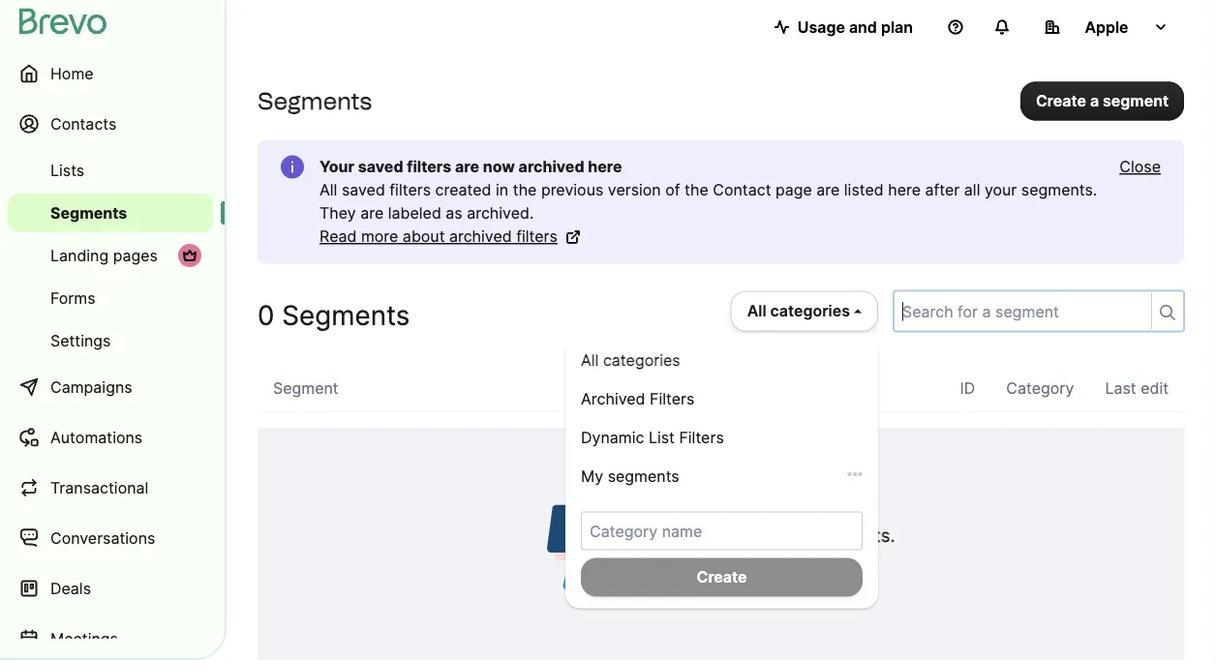 Task type: vqa. For each thing, say whether or not it's contained in the screenshot.
Wednesday "field"
no



Task type: locate. For each thing, give the bounding box(es) containing it.
usage and plan
[[798, 17, 913, 36]]

filters up labeled
[[390, 181, 431, 199]]

forms
[[50, 289, 95, 307]]

saved
[[358, 157, 403, 176], [342, 181, 385, 199]]

search button
[[1151, 293, 1183, 330]]

filters
[[407, 157, 452, 176], [390, 181, 431, 199], [516, 227, 558, 246]]

all categories
[[747, 302, 850, 320], [581, 351, 680, 370]]

create inside button
[[697, 568, 747, 587]]

apple button
[[1029, 8, 1184, 46]]

alert
[[258, 140, 1184, 264]]

0 vertical spatial archived
[[519, 157, 584, 176]]

apple
[[1085, 17, 1129, 36]]

segment
[[273, 379, 339, 398]]

all categories button
[[731, 291, 878, 332]]

1 vertical spatial filters
[[679, 428, 724, 447]]

and
[[849, 17, 877, 36]]

landing pages
[[50, 246, 158, 265]]

filters up created
[[407, 157, 452, 176]]

0 vertical spatial here
[[588, 157, 622, 176]]

all
[[320, 181, 337, 199], [747, 302, 766, 320], [581, 351, 599, 370]]

landing
[[50, 246, 109, 265]]

filters
[[650, 390, 695, 409], [679, 428, 724, 447]]

0 horizontal spatial create
[[697, 568, 747, 587]]

0 vertical spatial are
[[455, 157, 479, 176]]

you don't have any segments.
[[639, 525, 895, 547]]

create a segment
[[1036, 91, 1169, 110]]

plan
[[881, 17, 913, 36]]

archived
[[519, 157, 584, 176], [449, 227, 512, 246]]

1 horizontal spatial create
[[1036, 91, 1086, 110]]

last
[[1105, 379, 1136, 398]]

2 vertical spatial filters
[[516, 227, 558, 246]]

all inside 'your saved filters are now archived here all saved filters created in the previous version of the contact page are listed here after all your segments. they are labeled as archived.'
[[320, 181, 337, 199]]

filters right list in the right bottom of the page
[[679, 428, 724, 447]]

create for create
[[697, 568, 747, 587]]

segments.
[[1021, 181, 1097, 199], [806, 525, 895, 547]]

category
[[1006, 379, 1074, 398]]

a left the segment
[[1090, 91, 1099, 110]]

2 horizontal spatial all
[[747, 302, 766, 320]]

archived.
[[467, 204, 534, 223]]

read more about archived filters link
[[320, 225, 581, 248]]

1 vertical spatial create
[[697, 568, 747, 587]]

1 vertical spatial all
[[747, 302, 766, 320]]

1 vertical spatial filters
[[390, 181, 431, 199]]

1 horizontal spatial segments.
[[1021, 181, 1097, 199]]

previous
[[541, 181, 604, 199]]

deals link
[[8, 565, 213, 612]]

0 vertical spatial create
[[1036, 91, 1086, 110]]

are up "more"
[[360, 204, 384, 223]]

please
[[639, 557, 688, 576]]

0 vertical spatial all
[[320, 181, 337, 199]]

filters down "archived."
[[516, 227, 558, 246]]

any
[[771, 525, 801, 547]]

segments. up segment.
[[806, 525, 895, 547]]

1 horizontal spatial all
[[581, 351, 599, 370]]

your saved filters are now archived here all saved filters created in the previous version of the contact page are listed here after all your segments. they are labeled as archived.
[[320, 157, 1097, 223]]

0 vertical spatial segments.
[[1021, 181, 1097, 199]]

are up created
[[455, 157, 479, 176]]

0 vertical spatial a
[[1090, 91, 1099, 110]]

lists
[[50, 161, 84, 180]]

1 vertical spatial here
[[888, 181, 921, 199]]

1 horizontal spatial archived
[[519, 157, 584, 176]]

deals
[[50, 579, 91, 598]]

saved right the your
[[358, 157, 403, 176]]

create inside button
[[1036, 91, 1086, 110]]

here left after
[[888, 181, 921, 199]]

all
[[964, 181, 980, 199]]

a left new
[[743, 557, 752, 576]]

conversations
[[50, 529, 155, 548]]

now
[[483, 157, 515, 176]]

settings link
[[8, 321, 213, 360]]

1 horizontal spatial all categories
[[747, 302, 850, 320]]

segments
[[258, 87, 372, 115], [50, 203, 127, 222], [282, 299, 410, 331]]

0 horizontal spatial all categories
[[581, 351, 680, 370]]

the right in
[[513, 181, 537, 199]]

create down have
[[697, 568, 747, 587]]

1 horizontal spatial categories
[[770, 302, 850, 320]]

create left the segment
[[1036, 91, 1086, 110]]

archived inside 'your saved filters are now archived here all saved filters created in the previous version of the contact page are listed here after all your segments. they are labeled as archived.'
[[519, 157, 584, 176]]

0 horizontal spatial a
[[743, 557, 752, 576]]

automations
[[50, 428, 143, 447]]

the
[[513, 181, 537, 199], [685, 181, 709, 199]]

0 horizontal spatial are
[[360, 204, 384, 223]]

a
[[1090, 91, 1099, 110], [743, 557, 752, 576]]

here up version
[[588, 157, 622, 176]]

are
[[455, 157, 479, 176], [817, 181, 840, 199], [360, 204, 384, 223]]

0 horizontal spatial all
[[320, 181, 337, 199]]

2 horizontal spatial are
[[817, 181, 840, 199]]

1 vertical spatial archived
[[449, 227, 512, 246]]

0 horizontal spatial the
[[513, 181, 537, 199]]

are right page
[[817, 181, 840, 199]]

read more about archived filters
[[320, 227, 558, 246]]

the right of
[[685, 181, 709, 199]]

contacts link
[[8, 101, 213, 147]]

2 vertical spatial all
[[581, 351, 599, 370]]

0 horizontal spatial categories
[[603, 351, 680, 370]]

here
[[588, 157, 622, 176], [888, 181, 921, 199]]

left___rvooi image
[[182, 248, 198, 263]]

archived down "archived."
[[449, 227, 512, 246]]

segments. right your
[[1021, 181, 1097, 199]]

0 vertical spatial filters
[[407, 157, 452, 176]]

id
[[960, 379, 975, 398]]

0 vertical spatial all categories
[[747, 302, 850, 320]]

1 horizontal spatial are
[[455, 157, 479, 176]]

filters up list in the right bottom of the page
[[650, 390, 695, 409]]

dynamic
[[581, 428, 644, 447]]

0 vertical spatial categories
[[770, 302, 850, 320]]

search image
[[1160, 305, 1175, 320]]

pages
[[113, 246, 158, 265]]

categories
[[770, 302, 850, 320], [603, 351, 680, 370]]

segments up landing
[[50, 203, 127, 222]]

archived
[[581, 390, 645, 409]]

forms link
[[8, 279, 213, 318]]

campaigns link
[[8, 364, 213, 411]]

create
[[1036, 91, 1086, 110], [697, 568, 747, 587]]

0 horizontal spatial here
[[588, 157, 622, 176]]

segments up the your
[[258, 87, 372, 115]]

create a segment button
[[1020, 82, 1184, 120]]

saved up they
[[342, 181, 385, 199]]

0 horizontal spatial segments.
[[806, 525, 895, 547]]

segments down read
[[282, 299, 410, 331]]

archived up previous
[[519, 157, 584, 176]]

1 horizontal spatial the
[[685, 181, 709, 199]]

1 horizontal spatial a
[[1090, 91, 1099, 110]]



Task type: describe. For each thing, give the bounding box(es) containing it.
have
[[725, 525, 766, 547]]

version
[[608, 181, 661, 199]]

meetings link
[[8, 616, 213, 660]]

as
[[446, 204, 463, 223]]

automations link
[[8, 414, 213, 461]]

close link
[[1120, 155, 1161, 179]]

you
[[639, 525, 671, 547]]

create button
[[581, 558, 863, 597]]

my
[[581, 467, 603, 486]]

0 vertical spatial filters
[[650, 390, 695, 409]]

segments. inside 'your saved filters are now archived here all saved filters created in the previous version of the contact page are listed here after all your segments. they are labeled as archived.'
[[1021, 181, 1097, 199]]

page
[[776, 181, 812, 199]]

1 vertical spatial segments.
[[806, 525, 895, 547]]

new
[[756, 557, 787, 576]]

your
[[985, 181, 1017, 199]]

0 vertical spatial saved
[[358, 157, 403, 176]]

conversations link
[[8, 515, 213, 562]]

dynamic list filters
[[581, 428, 724, 447]]

read
[[320, 227, 357, 246]]

your
[[320, 157, 354, 176]]

home
[[50, 64, 94, 83]]

0 horizontal spatial archived
[[449, 227, 512, 246]]

lists link
[[8, 151, 213, 190]]

my segments
[[581, 467, 679, 486]]

create for create a segment
[[1036, 91, 1086, 110]]

campaigns
[[50, 378, 132, 397]]

settings
[[50, 331, 111, 350]]

1 the from the left
[[513, 181, 537, 199]]

last edit
[[1105, 379, 1169, 398]]

segment.
[[791, 557, 859, 576]]

1 vertical spatial saved
[[342, 181, 385, 199]]

usage and plan button
[[759, 8, 929, 46]]

of
[[665, 181, 680, 199]]

please create a new segment.
[[639, 557, 859, 576]]

listed
[[844, 181, 884, 199]]

a inside button
[[1090, 91, 1099, 110]]

transactional link
[[8, 465, 213, 511]]

list
[[649, 428, 675, 447]]

all inside button
[[747, 302, 766, 320]]

1 vertical spatial categories
[[603, 351, 680, 370]]

1 vertical spatial are
[[817, 181, 840, 199]]

home link
[[8, 50, 213, 97]]

0
[[258, 299, 274, 331]]

0 segments
[[258, 299, 410, 331]]

2 the from the left
[[685, 181, 709, 199]]

more
[[361, 227, 398, 246]]

1 vertical spatial a
[[743, 557, 752, 576]]

they
[[320, 204, 356, 223]]

contact
[[713, 181, 771, 199]]

usage
[[798, 17, 845, 36]]

transactional
[[50, 478, 148, 497]]

categories inside button
[[770, 302, 850, 320]]

segments
[[608, 467, 679, 486]]

all categories inside button
[[747, 302, 850, 320]]

meetings
[[50, 629, 118, 648]]

about
[[403, 227, 445, 246]]

edit
[[1141, 379, 1169, 398]]

in
[[496, 181, 508, 199]]

create
[[692, 557, 739, 576]]

1 vertical spatial segments
[[50, 203, 127, 222]]

0 vertical spatial segments
[[258, 87, 372, 115]]

landing pages link
[[8, 236, 213, 275]]

Search for a segment search field
[[895, 292, 1144, 331]]

1 horizontal spatial here
[[888, 181, 921, 199]]

segment
[[1103, 91, 1169, 110]]

after
[[925, 181, 960, 199]]

2 vertical spatial are
[[360, 204, 384, 223]]

labeled
[[388, 204, 441, 223]]

created
[[435, 181, 491, 199]]

contacts
[[50, 114, 117, 133]]

archived filters
[[581, 390, 695, 409]]

don't
[[676, 525, 720, 547]]

close
[[1120, 157, 1161, 176]]

segments link
[[8, 194, 213, 232]]

1 vertical spatial all categories
[[581, 351, 680, 370]]

alert containing your saved filters are now archived here
[[258, 140, 1184, 264]]

2 vertical spatial segments
[[282, 299, 410, 331]]



